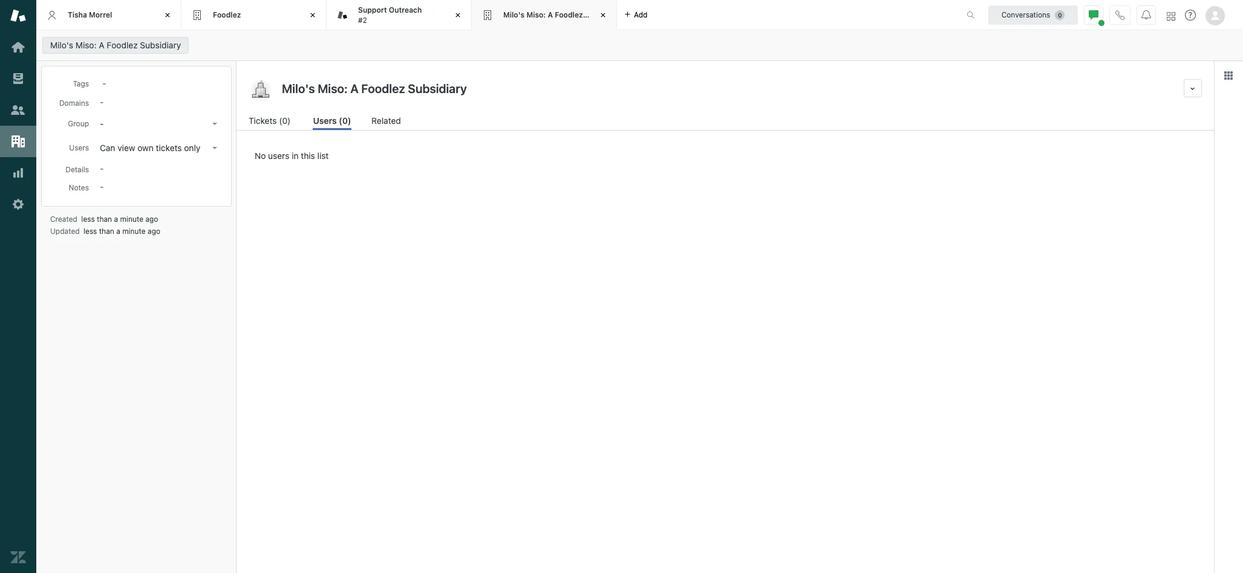 Task type: locate. For each thing, give the bounding box(es) containing it.
milo's miso: a foodlez subsidiary link
[[42, 37, 189, 54]]

arrow down image inside can view own tickets only button
[[212, 147, 217, 150]]

users (0) link
[[313, 114, 351, 130]]

miso: inside tab
[[527, 10, 546, 19]]

a inside milo's miso: a foodlez subsidiary tab
[[548, 10, 553, 19]]

arrow down image inside - button
[[212, 123, 217, 125]]

users
[[313, 116, 337, 126], [69, 143, 89, 153]]

0 vertical spatial milo's miso: a foodlez subsidiary
[[504, 10, 623, 19]]

close image inside foodlez tab
[[307, 9, 319, 21]]

1 vertical spatial less
[[84, 227, 97, 236]]

0 horizontal spatial foodlez
[[107, 40, 138, 50]]

1 vertical spatial subsidiary
[[140, 40, 181, 50]]

close image for tisha morrel
[[162, 9, 174, 21]]

milo's inside tab
[[504, 10, 525, 19]]

a right created
[[114, 215, 118, 224]]

ago
[[145, 215, 158, 224], [148, 227, 160, 236]]

0 vertical spatial users
[[313, 116, 337, 126]]

close image for milo's miso: a foodlez subsidiary
[[597, 9, 610, 21]]

tisha morrel tab
[[36, 0, 182, 30]]

1 vertical spatial milo's miso: a foodlez subsidiary
[[50, 40, 181, 50]]

0 horizontal spatial a
[[99, 40, 105, 50]]

get help image
[[1186, 10, 1197, 21]]

morrel
[[89, 10, 112, 19]]

related link
[[372, 114, 403, 130]]

close image
[[162, 9, 174, 21], [307, 9, 319, 21], [597, 9, 610, 21]]

milo's miso: a foodlez subsidiary inside tab
[[504, 10, 623, 19]]

1 arrow down image from the top
[[212, 123, 217, 125]]

0 horizontal spatial subsidiary
[[140, 40, 181, 50]]

users
[[268, 151, 290, 161]]

support
[[358, 6, 387, 15]]

tags
[[73, 79, 89, 88]]

foodlez inside secondary element
[[107, 40, 138, 50]]

list
[[318, 151, 329, 161]]

miso:
[[527, 10, 546, 19], [76, 40, 97, 50]]

arrow down image left the tickets
[[212, 123, 217, 125]]

add button
[[617, 0, 655, 30]]

1 vertical spatial users
[[69, 143, 89, 153]]

a
[[548, 10, 553, 19], [99, 40, 105, 50]]

1 vertical spatial than
[[99, 227, 114, 236]]

tabs tab list
[[36, 0, 955, 30]]

less right updated
[[84, 227, 97, 236]]

zendesk products image
[[1168, 12, 1176, 20]]

0 vertical spatial a
[[114, 215, 118, 224]]

less right created
[[81, 215, 95, 224]]

1 horizontal spatial subsidiary
[[585, 10, 623, 19]]

0 horizontal spatial (0)
[[279, 116, 291, 126]]

(0)
[[279, 116, 291, 126], [339, 116, 351, 126]]

1 horizontal spatial close image
[[307, 9, 319, 21]]

1 horizontal spatial foodlez
[[213, 10, 241, 19]]

1 horizontal spatial a
[[548, 10, 553, 19]]

tisha
[[68, 10, 87, 19]]

1 horizontal spatial milo's miso: a foodlez subsidiary
[[504, 10, 623, 19]]

(0) left related
[[339, 116, 351, 126]]

organizations image
[[10, 134, 26, 150]]

close image for foodlez
[[307, 9, 319, 21]]

related
[[372, 116, 401, 126]]

less
[[81, 215, 95, 224], [84, 227, 97, 236]]

None text field
[[278, 79, 1180, 97]]

updated
[[50, 227, 80, 236]]

users up details
[[69, 143, 89, 153]]

(0) right the tickets
[[279, 116, 291, 126]]

0 vertical spatial milo's
[[504, 10, 525, 19]]

tickets
[[249, 116, 277, 126]]

a inside milo's miso: a foodlez subsidiary link
[[99, 40, 105, 50]]

close image up milo's miso: a foodlez subsidiary link
[[162, 9, 174, 21]]

1 horizontal spatial miso:
[[527, 10, 546, 19]]

close image inside tisha morrel tab
[[162, 9, 174, 21]]

close image left add dropdown button
[[597, 9, 610, 21]]

this
[[301, 151, 315, 161]]

2 (0) from the left
[[339, 116, 351, 126]]

apps image
[[1224, 71, 1234, 81]]

milo's down tisha
[[50, 40, 73, 50]]

milo's miso: a foodlez subsidiary inside secondary element
[[50, 40, 181, 50]]

tickets (0)
[[249, 116, 291, 126]]

(0) inside users (0) link
[[339, 116, 351, 126]]

0 vertical spatial arrow down image
[[212, 123, 217, 125]]

arrow down image
[[212, 123, 217, 125], [212, 147, 217, 150]]

(0) inside tickets (0) link
[[279, 116, 291, 126]]

zendesk support image
[[10, 8, 26, 24]]

close image inside milo's miso: a foodlez subsidiary tab
[[597, 9, 610, 21]]

milo's
[[504, 10, 525, 19], [50, 40, 73, 50]]

tisha morrel
[[68, 10, 112, 19]]

arrow down image for -
[[212, 123, 217, 125]]

subsidiary
[[585, 10, 623, 19], [140, 40, 181, 50]]

2 arrow down image from the top
[[212, 147, 217, 150]]

1 horizontal spatial users
[[313, 116, 337, 126]]

milo's right close icon
[[504, 10, 525, 19]]

0 horizontal spatial users
[[69, 143, 89, 153]]

2 horizontal spatial foodlez
[[555, 10, 583, 19]]

reporting image
[[10, 165, 26, 181]]

secondary element
[[36, 33, 1244, 58]]

no users in this list
[[255, 151, 329, 161]]

1 vertical spatial arrow down image
[[212, 147, 217, 150]]

(0) for users (0)
[[339, 116, 351, 126]]

1 vertical spatial a
[[116, 227, 120, 236]]

subsidiary left add
[[585, 10, 623, 19]]

tickets
[[156, 143, 182, 153]]

2 close image from the left
[[307, 9, 319, 21]]

than right updated
[[99, 227, 114, 236]]

tab
[[327, 0, 472, 30]]

users up list
[[313, 116, 337, 126]]

milo's miso: a foodlez subsidiary
[[504, 10, 623, 19], [50, 40, 181, 50]]

0 horizontal spatial milo's miso: a foodlez subsidiary
[[50, 40, 181, 50]]

can view own tickets only
[[100, 143, 201, 153]]

0 vertical spatial a
[[548, 10, 553, 19]]

group
[[68, 119, 89, 128]]

1 vertical spatial ago
[[148, 227, 160, 236]]

a
[[114, 215, 118, 224], [116, 227, 120, 236]]

zendesk image
[[10, 550, 26, 566]]

foodlez
[[213, 10, 241, 19], [555, 10, 583, 19], [107, 40, 138, 50]]

support outreach #2
[[358, 6, 422, 25]]

than
[[97, 215, 112, 224], [99, 227, 114, 236]]

in
[[292, 151, 299, 161]]

subsidiary inside tab
[[585, 10, 623, 19]]

conversations button
[[989, 5, 1079, 25]]

1 close image from the left
[[162, 9, 174, 21]]

1 horizontal spatial milo's
[[504, 10, 525, 19]]

0 horizontal spatial miso:
[[76, 40, 97, 50]]

2 horizontal spatial close image
[[597, 9, 610, 21]]

icon_org image
[[249, 79, 273, 104]]

add
[[634, 10, 648, 19]]

foodlez inside tab
[[555, 10, 583, 19]]

0 horizontal spatial close image
[[162, 9, 174, 21]]

3 close image from the left
[[597, 9, 610, 21]]

1 horizontal spatial (0)
[[339, 116, 351, 126]]

1 vertical spatial milo's
[[50, 40, 73, 50]]

tickets (0) link
[[249, 114, 293, 130]]

1 vertical spatial a
[[99, 40, 105, 50]]

minute
[[120, 215, 143, 224], [122, 227, 146, 236]]

notes
[[69, 183, 89, 192]]

1 vertical spatial miso:
[[76, 40, 97, 50]]

subsidiary up - field
[[140, 40, 181, 50]]

arrow down image right only
[[212, 147, 217, 150]]

0 vertical spatial subsidiary
[[585, 10, 623, 19]]

own
[[138, 143, 154, 153]]

a right updated
[[116, 227, 120, 236]]

0 vertical spatial miso:
[[527, 10, 546, 19]]

0 horizontal spatial milo's
[[50, 40, 73, 50]]

1 (0) from the left
[[279, 116, 291, 126]]

close image left #2
[[307, 9, 319, 21]]

created
[[50, 215, 77, 224]]

-
[[100, 119, 104, 129]]

than right created
[[97, 215, 112, 224]]



Task type: vqa. For each thing, say whether or not it's contained in the screenshot.
the bottom 'AND'
no



Task type: describe. For each thing, give the bounding box(es) containing it.
admin image
[[10, 197, 26, 212]]

milo's inside secondary element
[[50, 40, 73, 50]]

customers image
[[10, 102, 26, 118]]

created less than a minute ago updated less than a minute ago
[[50, 215, 160, 236]]

main element
[[0, 0, 36, 574]]

details
[[65, 165, 89, 174]]

no
[[255, 151, 266, 161]]

can view own tickets only button
[[96, 140, 222, 157]]

close image
[[452, 9, 464, 21]]

subsidiary inside secondary element
[[140, 40, 181, 50]]

outreach
[[389, 6, 422, 15]]

users (0)
[[313, 116, 351, 126]]

conversations
[[1002, 10, 1051, 19]]

0 vertical spatial than
[[97, 215, 112, 224]]

foodlez inside tab
[[213, 10, 241, 19]]

only
[[184, 143, 201, 153]]

milo's miso: a foodlez subsidiary tab
[[472, 0, 623, 30]]

- button
[[96, 116, 222, 133]]

views image
[[10, 71, 26, 87]]

#2
[[358, 15, 367, 25]]

1 vertical spatial minute
[[122, 227, 146, 236]]

arrow down image for can view own tickets only
[[212, 147, 217, 150]]

- field
[[97, 76, 222, 90]]

domains
[[59, 99, 89, 108]]

view
[[118, 143, 135, 153]]

0 vertical spatial less
[[81, 215, 95, 224]]

get started image
[[10, 39, 26, 55]]

(0) for tickets (0)
[[279, 116, 291, 126]]

0 vertical spatial minute
[[120, 215, 143, 224]]

foodlez tab
[[182, 0, 327, 30]]

miso: inside secondary element
[[76, 40, 97, 50]]

tab containing support outreach
[[327, 0, 472, 30]]

notifications image
[[1142, 10, 1152, 20]]

button displays agent's chat status as online. image
[[1089, 10, 1099, 20]]

users for users
[[69, 143, 89, 153]]

can
[[100, 143, 115, 153]]

users for users (0)
[[313, 116, 337, 126]]

0 vertical spatial ago
[[145, 215, 158, 224]]



